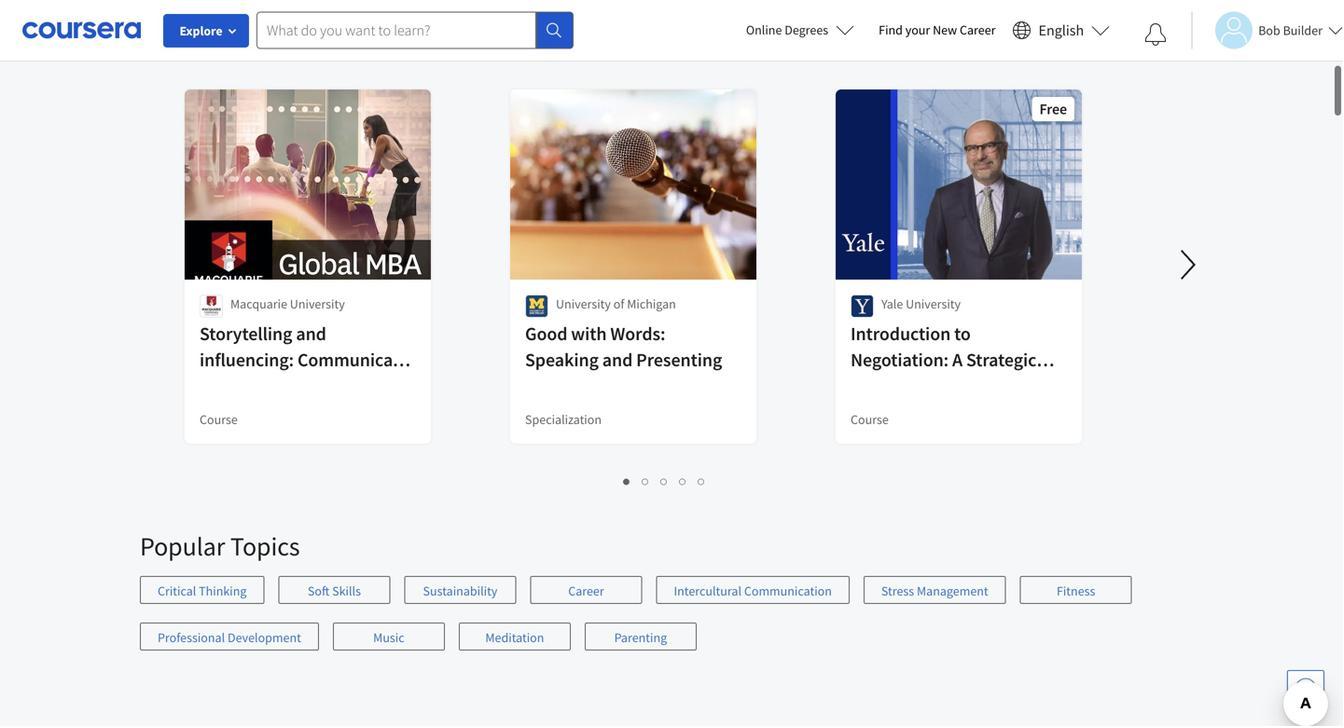 Task type: locate. For each thing, give the bounding box(es) containing it.
with inside storytelling and influencing: communicate with impact
[[200, 375, 235, 398]]

1 vertical spatial communication
[[745, 583, 832, 600]]

None search field
[[257, 12, 574, 49]]

impact
[[239, 375, 294, 398]]

soft skills
[[308, 583, 361, 600]]

english
[[1039, 21, 1085, 40]]

1 horizontal spatial and
[[603, 349, 633, 372]]

and inside good with words: speaking and presenting
[[603, 349, 633, 372]]

intercultural communication
[[674, 583, 832, 600]]

2 horizontal spatial university
[[906, 296, 961, 313]]

storytelling and influencing: communicate with impact
[[200, 322, 408, 398]]

1 vertical spatial with
[[200, 375, 235, 398]]

communication skills carousel element
[[140, 0, 1344, 508]]

0 vertical spatial communication
[[140, 27, 314, 59]]

career inside the career link
[[569, 583, 604, 600]]

career right new
[[960, 21, 996, 38]]

4 button
[[674, 470, 693, 492]]

0 vertical spatial with
[[571, 322, 607, 346]]

university up storytelling and influencing: communicate with impact
[[290, 296, 345, 313]]

and
[[296, 322, 327, 346], [603, 349, 633, 372]]

1 vertical spatial career
[[569, 583, 604, 600]]

online
[[746, 21, 782, 38]]

1 university from the left
[[290, 296, 345, 313]]

0 horizontal spatial course
[[200, 412, 238, 428]]

1 vertical spatial and
[[603, 349, 633, 372]]

explore button
[[163, 14, 249, 48]]

0 vertical spatial career
[[960, 21, 996, 38]]

intercultural communication link
[[656, 577, 850, 605]]

find your new career link
[[870, 19, 1006, 42]]

course
[[200, 412, 238, 428], [851, 412, 889, 428]]

0 vertical spatial skills
[[319, 27, 376, 59]]

free
[[1040, 100, 1068, 119]]

michigan
[[627, 296, 676, 313]]

2 button
[[637, 470, 656, 492]]

macquarie
[[231, 296, 287, 313]]

skills inside list
[[332, 583, 361, 600]]

university right yale
[[906, 296, 961, 313]]

1 course from the left
[[200, 412, 238, 428]]

stress management link
[[864, 577, 1007, 605]]

professional
[[158, 630, 225, 647]]

2 course from the left
[[851, 412, 889, 428]]

career link
[[531, 577, 642, 605]]

online degrees
[[746, 21, 829, 38]]

2 university from the left
[[556, 296, 611, 313]]

1 horizontal spatial course
[[851, 412, 889, 428]]

university left of at the left top
[[556, 296, 611, 313]]

0 horizontal spatial with
[[200, 375, 235, 398]]

music link
[[333, 623, 445, 651]]

skills
[[319, 27, 376, 59], [332, 583, 361, 600]]

speaking
[[525, 349, 599, 372]]

list containing 1
[[187, 470, 1143, 492]]

0 horizontal spatial career
[[569, 583, 604, 600]]

professional development
[[158, 630, 301, 647]]

What do you want to learn? text field
[[257, 12, 537, 49]]

1 vertical spatial skills
[[332, 583, 361, 600]]

3 university from the left
[[906, 296, 961, 313]]

bob builder
[[1259, 22, 1323, 39]]

help center image
[[1295, 678, 1318, 701]]

words:
[[611, 322, 666, 346]]

0 horizontal spatial and
[[296, 322, 327, 346]]

list
[[187, 470, 1143, 492], [140, 577, 1204, 670]]

1 vertical spatial list
[[140, 577, 1204, 670]]

5 button
[[693, 470, 712, 492]]

career up parenting "link"
[[569, 583, 604, 600]]

sustainability link
[[405, 577, 517, 605]]

career
[[960, 21, 996, 38], [569, 583, 604, 600]]

3 button
[[656, 470, 674, 492]]

1 horizontal spatial university
[[556, 296, 611, 313]]

1 horizontal spatial career
[[960, 21, 996, 38]]

communication inside 'link'
[[745, 583, 832, 600]]

with up speaking
[[571, 322, 607, 346]]

communication
[[140, 27, 314, 59], [745, 583, 832, 600]]

good
[[525, 322, 568, 346]]

with down influencing:
[[200, 375, 235, 398]]

critical
[[158, 583, 196, 600]]

1 horizontal spatial with
[[571, 322, 607, 346]]

0 vertical spatial list
[[187, 470, 1143, 492]]

development
[[228, 630, 301, 647]]

intercultural
[[674, 583, 742, 600]]

career inside find your new career link
[[960, 21, 996, 38]]

professional development link
[[140, 623, 319, 651]]

management
[[917, 583, 989, 600]]

yale university
[[882, 296, 961, 313]]

0 vertical spatial and
[[296, 322, 327, 346]]

meditation
[[486, 630, 544, 647]]

topics
[[230, 531, 300, 563]]

bob builder button
[[1192, 12, 1344, 49]]

course for yale
[[851, 412, 889, 428]]

and inside storytelling and influencing: communicate with impact
[[296, 322, 327, 346]]

university for macquarie university
[[290, 296, 345, 313]]

with
[[571, 322, 607, 346], [200, 375, 235, 398]]

and down macquarie university
[[296, 322, 327, 346]]

influencing:
[[200, 349, 294, 372]]

degrees
[[785, 21, 829, 38]]

and down the words:
[[603, 349, 633, 372]]

builder
[[1284, 22, 1323, 39]]

0 horizontal spatial university
[[290, 296, 345, 313]]

meditation link
[[459, 623, 571, 651]]

online degrees button
[[732, 9, 870, 50]]

4
[[680, 472, 687, 490]]

your
[[906, 21, 931, 38]]

1 horizontal spatial communication
[[745, 583, 832, 600]]

university
[[290, 296, 345, 313], [556, 296, 611, 313], [906, 296, 961, 313]]



Task type: vqa. For each thing, say whether or not it's contained in the screenshot.
my in the "i directly applied the concepts and skills i learned from my courses to an exciting new project at work."
no



Task type: describe. For each thing, give the bounding box(es) containing it.
macquarie university image
[[200, 295, 223, 318]]

list inside communication skills carousel element
[[187, 470, 1143, 492]]

list containing critical thinking
[[140, 577, 1204, 670]]

explore
[[180, 22, 223, 39]]

yale
[[882, 296, 904, 313]]

university for yale university
[[906, 296, 961, 313]]

soft skills link
[[279, 577, 391, 605]]

popular
[[140, 531, 225, 563]]

of
[[614, 296, 625, 313]]

next slide image
[[1167, 243, 1211, 287]]

critical thinking
[[158, 583, 247, 600]]

parenting link
[[585, 623, 697, 651]]

show notifications image
[[1145, 23, 1168, 46]]

3
[[661, 472, 669, 490]]

communication skills
[[140, 27, 376, 59]]

yale university image
[[851, 295, 874, 318]]

communicate
[[298, 349, 408, 372]]

skills for communication skills
[[319, 27, 376, 59]]

1
[[624, 472, 631, 490]]

presenting
[[637, 349, 723, 372]]

good with words: speaking and presenting
[[525, 322, 723, 372]]

parenting
[[615, 630, 667, 647]]

storytelling
[[200, 322, 293, 346]]

fitness link
[[1021, 577, 1133, 605]]

university of michigan image
[[525, 295, 549, 318]]

stress management
[[882, 583, 989, 600]]

bob
[[1259, 22, 1281, 39]]

find
[[879, 21, 903, 38]]

new
[[933, 21, 958, 38]]

music
[[373, 630, 405, 647]]

coursera image
[[22, 15, 141, 45]]

1 button
[[618, 470, 637, 492]]

university of michigan
[[556, 296, 676, 313]]

with inside good with words: speaking and presenting
[[571, 322, 607, 346]]

fitness
[[1057, 583, 1096, 600]]

sustainability
[[423, 583, 498, 600]]

english button
[[1006, 0, 1118, 61]]

skills for soft skills
[[332, 583, 361, 600]]

stress
[[882, 583, 915, 600]]

find your new career
[[879, 21, 996, 38]]

2
[[643, 472, 650, 490]]

specialization
[[525, 412, 602, 428]]

thinking
[[199, 583, 247, 600]]

soft
[[308, 583, 330, 600]]

course for macquarie
[[200, 412, 238, 428]]

critical thinking link
[[140, 577, 265, 605]]

macquarie university
[[231, 296, 345, 313]]

0 horizontal spatial communication
[[140, 27, 314, 59]]

5
[[699, 472, 706, 490]]

popular topics
[[140, 531, 300, 563]]



